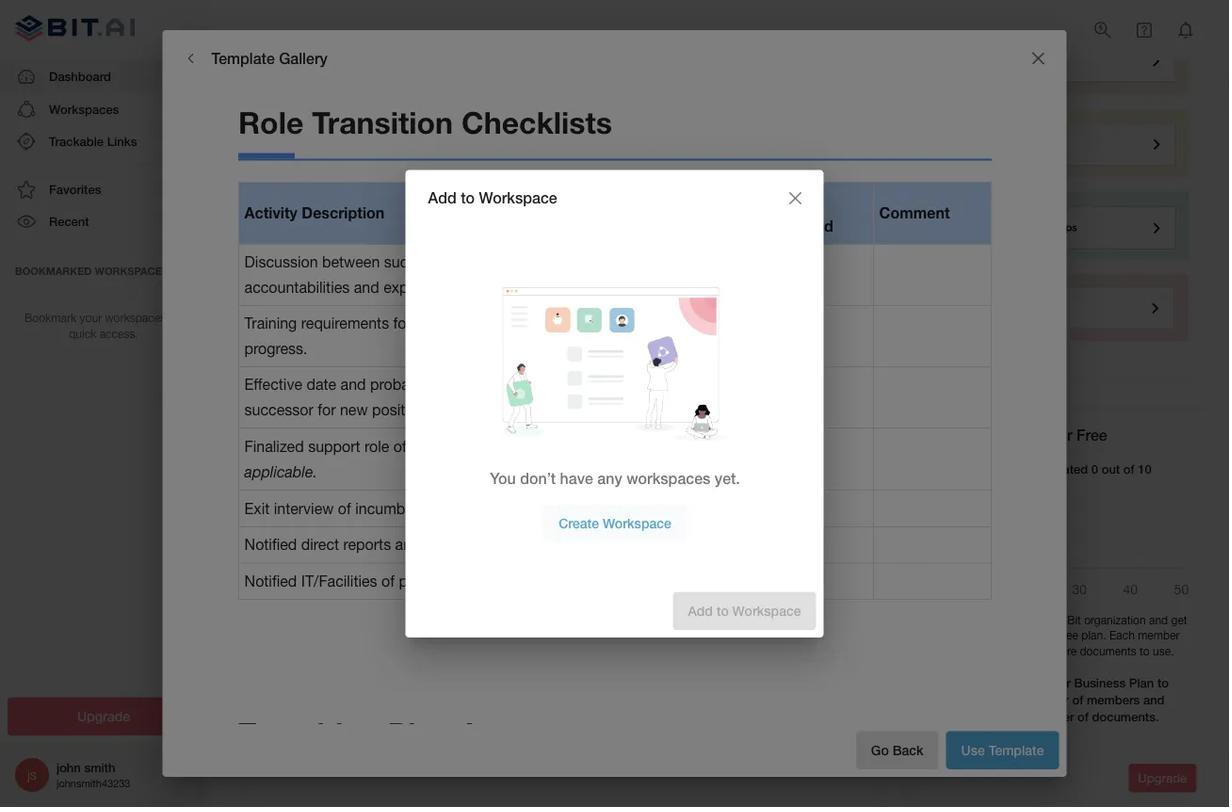 Task type: locate. For each thing, give the bounding box(es) containing it.
0 horizontal spatial transition
[[322, 614, 369, 627]]

create up change.
[[559, 516, 599, 531]]

1 vertical spatial successor
[[244, 401, 313, 419]]

1 horizontal spatial documents.
[[1093, 711, 1160, 725]]

or inside training requirements for new position discussed and executed or in progress.
[[674, 315, 688, 333]]

create inside the create transition plans between changing responsibilities and job roles.
[[286, 614, 319, 627]]

0 vertical spatial position
[[447, 315, 501, 333]]

yet. inside dialog
[[715, 470, 740, 487]]

members inside invite team members to your bit organization and get up to 50 documents on the free plan. each member who joins will give you 10 more documents to use.
[[979, 614, 1026, 627]]

create inside create customer survey project documents that allow your team to collaborate and monitor results.
[[484, 614, 517, 627]]

role transition checklists
[[238, 105, 612, 141]]

0 vertical spatial template
[[212, 49, 275, 67]]

an right invite
[[954, 694, 967, 708]]

1 horizontal spatial organization
[[1085, 614, 1147, 627]]

members
[[979, 614, 1026, 627], [1087, 694, 1141, 708]]

between down haven't
[[322, 254, 380, 271]]

monitor
[[484, 669, 522, 683]]

and up expectations.
[[457, 254, 482, 271]]

and down "use."
[[1144, 694, 1165, 708]]

1 horizontal spatial if
[[711, 438, 718, 456]]

your
[[80, 312, 102, 325], [729, 613, 751, 626], [1043, 614, 1065, 627], [681, 631, 704, 644], [484, 651, 506, 664]]

plan right pro
[[1031, 676, 1056, 691]]

you inside you haven't opened any documents yet.
[[294, 237, 315, 252]]

create up project
[[484, 614, 517, 627]]

of
[[582, 254, 595, 271], [393, 438, 406, 456], [570, 438, 583, 456], [1124, 462, 1135, 477], [338, 500, 351, 518], [458, 537, 471, 554], [381, 573, 394, 591], [1073, 694, 1084, 708], [1078, 711, 1089, 725]]

incumbent up reports
[[355, 500, 426, 518]]

don't
[[520, 470, 556, 487]]

upgrade
[[920, 676, 969, 691], [77, 709, 130, 725], [1139, 772, 1188, 786]]

10
[[1139, 462, 1152, 477], [1036, 646, 1048, 659]]

2 vertical spatial upgrade
[[1139, 772, 1188, 786]]

- down have
[[590, 500, 596, 518]]

workspaces up "."
[[626, 470, 710, 487]]

1 vertical spatial workspaces
[[626, 470, 710, 487]]

1 notified from the top
[[244, 537, 297, 554]]

period down the "upon"
[[653, 438, 696, 456]]

1 horizontal spatial the
[[1041, 630, 1057, 643]]

any right have
[[597, 470, 622, 487]]

0 vertical spatial number
[[1026, 694, 1070, 708]]

plan down roles.
[[388, 717, 451, 753]]

successor inside discussion between successor and new manager of new position, accountabilities and expectations.
[[384, 254, 453, 271]]

position down discussion between successor and new manager of new position, accountabilities and expectations.
[[447, 315, 501, 333]]

number down pro
[[1026, 694, 1070, 708]]

or left in
[[674, 315, 688, 333]]

up
[[920, 630, 933, 643]]

1 vertical spatial the
[[987, 676, 1005, 691]]

2 horizontal spatial template
[[989, 743, 1045, 759]]

0 vertical spatial the
[[1041, 630, 1057, 643]]

0 vertical spatial 50
[[949, 426, 966, 444]]

documents up discussion between successor and new manager of new position, accountabilities and expectations.
[[433, 237, 496, 252]]

0 vertical spatial team
[[950, 614, 976, 627]]

members inside upgrade to the pro plan or business plan to invite an unlimited number of members and create an unlimited number of documents.
[[1087, 694, 1141, 708]]

1 vertical spatial unlimited
[[976, 711, 1028, 725]]

use template button
[[947, 732, 1060, 770]]

bookmark your workspaces for quick access.
[[25, 312, 183, 341]]

1 vertical spatial incumbent
[[355, 500, 426, 518]]

if applicable.
[[244, 438, 723, 481]]

your
[[920, 462, 945, 477]]

successor up expectations.
[[384, 254, 453, 271]]

to up results.
[[537, 651, 547, 664]]

1 vertical spatial team
[[509, 651, 534, 664]]

template inside "👩🏻💻transition plan template"
[[286, 587, 345, 604]]

- inside 'exit interview of incumbent scheduled / conducted - if applicable .'
[[590, 500, 596, 518]]

number
[[1026, 694, 1070, 708], [1031, 711, 1075, 725]]

and left agreed on the top
[[567, 377, 592, 394]]

create workspace
[[559, 516, 671, 531]]

0 horizontal spatial if
[[600, 500, 608, 518]]

template down 👩🏻💻transition on the left
[[286, 587, 345, 604]]

0 vertical spatial or
[[674, 315, 688, 333]]

team inside create customer survey project documents that allow your team to collaborate and monitor results.
[[509, 651, 534, 664]]

and inside training requirements for new position discussed and executed or in progress.
[[578, 315, 603, 333]]

1 50 from the top
[[949, 426, 966, 444]]

your up quick
[[80, 312, 102, 325]]

create for create workspace
[[559, 516, 599, 531]]

applicable
[[612, 500, 681, 518]]

create a modern interactive thesis as your work towards your degree. button
[[666, 469, 849, 700]]

1 vertical spatial notified
[[244, 573, 297, 591]]

0 vertical spatial between
[[322, 254, 380, 271]]

the
[[1041, 630, 1057, 643], [987, 676, 1005, 691]]

0 horizontal spatial yet.
[[385, 254, 405, 269]]

1 horizontal spatial you
[[490, 470, 516, 487]]

1 vertical spatial members
[[1087, 694, 1141, 708]]

upgrade for rightmost upgrade button
[[1139, 772, 1188, 786]]

any right opened
[[409, 237, 429, 252]]

1 horizontal spatial members
[[1087, 694, 1141, 708]]

0 horizontal spatial -
[[590, 500, 596, 518]]

1 vertical spatial between
[[286, 632, 329, 646]]

2 notified from the top
[[244, 573, 297, 591]]

to up on
[[1029, 614, 1039, 627]]

reports
[[343, 537, 391, 554]]

👩🏻💻transition plan template
[[286, 568, 410, 604]]

pending
[[399, 573, 453, 591]]

you inside dialog
[[490, 470, 516, 487]]

more
[[1052, 646, 1077, 659]]

0 vertical spatial yet.
[[385, 254, 405, 269]]

organization inside invite team members to your bit organization and get up to 50 documents on the free plan. each member who joins will give you 10 more documents to use.
[[1085, 614, 1147, 627]]

staff
[[425, 537, 454, 554]]

1 vertical spatial 10
[[1036, 646, 1048, 659]]

interactive
[[770, 594, 822, 607]]

workspace
[[479, 189, 558, 207], [603, 516, 671, 531]]

yet. for workspaces
[[715, 470, 740, 487]]

0 horizontal spatial period
[[439, 377, 482, 394]]

notified for notified it/facilities of pending location and access changes.
[[244, 573, 297, 591]]

new inside training requirements for new position discussed and executed or in progress.
[[415, 315, 443, 333]]

workspace up manager
[[479, 189, 558, 207]]

1 vertical spatial or
[[1060, 676, 1071, 691]]

documents down customer
[[522, 632, 578, 646]]

organization inside your organization has created 0 out of 10 documents.
[[949, 462, 1019, 477]]

completed
[[754, 217, 833, 235]]

change.
[[533, 537, 587, 554]]

plan
[[381, 568, 410, 584], [1031, 676, 1056, 691], [1130, 676, 1155, 691], [388, 717, 451, 753]]

0 vertical spatial upgrade button
[[8, 698, 200, 736]]

allow
[[604, 632, 630, 646]]

1 vertical spatial period
[[653, 438, 696, 456]]

organization
[[949, 462, 1019, 477], [1085, 614, 1147, 627]]

0 vertical spatial workspaces
[[105, 312, 166, 325]]

2 vertical spatial template
[[989, 743, 1045, 759]]

create inside create a modern interactive thesis as your work towards your degree.
[[681, 594, 715, 607]]

0 vertical spatial 10
[[1139, 462, 1152, 477]]

and right date
[[340, 377, 366, 394]]

over
[[486, 438, 515, 456]]

members down business
[[1087, 694, 1141, 708]]

favorites
[[49, 182, 101, 197]]

50 right get
[[949, 426, 966, 444]]

dashboard button
[[0, 61, 207, 93]]

notified left it/facilities
[[244, 573, 297, 591]]

1 vertical spatial -
[[590, 500, 596, 518]]

1 vertical spatial workspace
[[603, 516, 671, 531]]

1 vertical spatial you
[[490, 470, 516, 487]]

0 horizontal spatial upgrade
[[77, 709, 130, 725]]

1 vertical spatial if
[[600, 500, 608, 518]]

has
[[1022, 462, 1042, 477]]

10 right you
[[1036, 646, 1048, 659]]

project
[[484, 632, 519, 646]]

0 vertical spatial an
[[954, 694, 967, 708]]

1 vertical spatial any
[[597, 470, 622, 487]]

workspaces inside dialog
[[626, 470, 710, 487]]

0 horizontal spatial or
[[674, 315, 688, 333]]

50 up joins
[[949, 630, 962, 643]]

if up 🎓thesis image
[[711, 438, 718, 456]]

10 inside invite team members to your bit organization and get up to 50 documents on the free plan. each member who joins will give you 10 more documents to use.
[[1036, 646, 1048, 659]]

transition
[[587, 438, 649, 456], [322, 614, 369, 627]]

will
[[971, 646, 987, 659]]

organization down documents
[[949, 462, 1019, 477]]

0 vertical spatial period
[[439, 377, 482, 394]]

number up use template
[[1031, 711, 1075, 725]]

invite
[[920, 614, 947, 627]]

0 horizontal spatial template
[[212, 49, 275, 67]]

and down allow
[[610, 651, 629, 664]]

0 vertical spatial documents.
[[920, 479, 987, 494]]

invite team members to your bit organization and get up to 50 documents on the free plan. each member who joins will give you 10 more documents to use.
[[920, 614, 1188, 659]]

template right 'use'
[[989, 743, 1045, 759]]

0 horizontal spatial organization
[[949, 462, 1019, 477]]

incumbent left over
[[411, 438, 482, 456]]

1 vertical spatial documents.
[[1093, 711, 1160, 725]]

0 vertical spatial you
[[294, 237, 315, 252]]

you up /
[[490, 470, 516, 487]]

1 vertical spatial upgrade button
[[1129, 765, 1197, 794]]

transition up changing
[[322, 614, 369, 627]]

team
[[950, 614, 976, 627], [509, 651, 534, 664]]

customer
[[520, 614, 568, 627]]

create for create a modern interactive thesis as your work towards your degree.
[[681, 594, 715, 607]]

1 horizontal spatial workspaces
[[626, 470, 710, 487]]

1 vertical spatial organization
[[1085, 614, 1147, 627]]

position down /
[[475, 537, 529, 554]]

team inside invite team members to your bit organization and get up to 50 documents on the free plan. each member who joins will give you 10 more documents to use.
[[950, 614, 976, 627]]

any for have
[[597, 470, 622, 487]]

or
[[674, 315, 688, 333], [1060, 676, 1071, 691]]

an right create
[[959, 711, 973, 725]]

featured templates
[[260, 426, 398, 444]]

bookmarked workspaces
[[15, 265, 169, 277]]

and up member
[[1150, 614, 1169, 627]]

0 horizontal spatial members
[[979, 614, 1026, 627]]

unlimited up use template
[[976, 711, 1028, 725]]

between up responsibilities
[[286, 632, 329, 646]]

the left pro
[[987, 676, 1005, 691]]

johnsmith43233
[[57, 778, 130, 790]]

members up 'give'
[[979, 614, 1026, 627]]

plans
[[372, 614, 399, 627]]

1 horizontal spatial successor
[[384, 254, 453, 271]]

0 vertical spatial any
[[409, 237, 429, 252]]

and inside create customer survey project documents that allow your team to collaborate and monitor results.
[[610, 651, 629, 664]]

1 horizontal spatial upgrade
[[920, 676, 969, 691]]

if down the you don't have any workspaces yet. on the bottom of the page
[[600, 500, 608, 518]]

to left "use."
[[1140, 646, 1150, 659]]

degree.
[[707, 631, 745, 644]]

- down "by"
[[700, 438, 706, 456]]

period down training requirements for new position discussed and executed or in progress.
[[439, 377, 482, 394]]

1 vertical spatial 50
[[949, 630, 962, 643]]

0 horizontal spatial 10
[[1036, 646, 1048, 659]]

any inside you haven't opened any documents yet.
[[409, 237, 429, 252]]

2 horizontal spatial upgrade
[[1139, 772, 1188, 786]]

1 horizontal spatial 10
[[1139, 462, 1152, 477]]

notified down exit
[[244, 537, 297, 554]]

10 right out
[[1139, 462, 1152, 477]]

for
[[169, 312, 183, 325], [393, 315, 411, 333], [317, 401, 335, 419], [1054, 426, 1073, 444]]

0 vertical spatial if
[[711, 438, 718, 456]]

organization up each
[[1085, 614, 1147, 627]]

template left gallery
[[212, 49, 275, 67]]

create inside dialog
[[559, 516, 599, 531]]

js
[[27, 768, 37, 783]]

0 horizontal spatial workspaces
[[105, 312, 166, 325]]

pro
[[1009, 676, 1028, 691]]

team right invite
[[950, 614, 976, 627]]

transition inside the create transition plans between changing responsibilities and job roles.
[[322, 614, 369, 627]]

and inside the create transition plans between changing responsibilities and job roles.
[[364, 651, 383, 664]]

1 horizontal spatial transition
[[587, 438, 649, 456]]

1 vertical spatial transition
[[322, 614, 369, 627]]

documents inside you haven't opened any documents yet.
[[433, 237, 496, 252]]

dialog
[[163, 30, 1067, 777], [406, 170, 824, 638]]

👩🏻💻transition plan template image
[[271, 469, 453, 551]]

0 horizontal spatial documents.
[[920, 479, 987, 494]]

you up the discussion
[[294, 237, 315, 252]]

to inside create customer survey project documents that allow your team to collaborate and monitor results.
[[537, 651, 547, 664]]

effective date and probation period established and agreed upon by successor for new position.
[[244, 377, 707, 419]]

0 vertical spatial unlimited
[[971, 694, 1023, 708]]

0 horizontal spatial upgrade button
[[8, 698, 200, 736]]

yet.
[[385, 254, 405, 269], [715, 470, 740, 487]]

any
[[409, 237, 429, 252], [597, 470, 622, 487]]

0 vertical spatial notified
[[244, 537, 297, 554]]

transition up the you don't have any workspaces yet. on the bottom of the page
[[587, 438, 649, 456]]

your down project
[[484, 651, 506, 664]]

documents. down business
[[1093, 711, 1160, 725]]

create
[[559, 516, 599, 531], [681, 594, 715, 607], [286, 614, 319, 627], [484, 614, 517, 627]]

date completed
[[754, 192, 833, 235]]

create customer survey project documents that allow your team to collaborate and monitor results.
[[484, 614, 630, 683]]

1 vertical spatial transition
[[238, 717, 379, 753]]

0 vertical spatial -
[[700, 438, 706, 456]]

0 horizontal spatial you
[[294, 237, 315, 252]]

successor down 'effective' at left top
[[244, 401, 313, 419]]

workspaces up access.
[[105, 312, 166, 325]]

0 horizontal spatial any
[[409, 237, 429, 252]]

new down expectations.
[[415, 315, 443, 333]]

template inside button
[[989, 743, 1045, 759]]

team up monitor
[[509, 651, 534, 664]]

1 horizontal spatial or
[[1060, 676, 1071, 691]]

plan down notified direct reports and staff of position change.
[[381, 568, 410, 584]]

in
[[692, 315, 704, 333]]

1 vertical spatial yet.
[[715, 470, 740, 487]]

🎓thesis image
[[666, 469, 849, 551]]

workspaces
[[105, 312, 166, 325], [626, 470, 710, 487]]

and left job
[[364, 651, 383, 664]]

2 50 from the top
[[949, 630, 962, 643]]

member
[[1139, 630, 1180, 643]]

unlimited down pro
[[971, 694, 1023, 708]]

1 horizontal spatial template
[[286, 587, 345, 604]]

1 vertical spatial position
[[475, 537, 529, 554]]

create up thesis
[[681, 594, 715, 607]]

1 horizontal spatial yet.
[[715, 470, 740, 487]]

and left executed
[[578, 315, 603, 333]]

0 vertical spatial organization
[[949, 462, 1019, 477]]

0 horizontal spatial team
[[509, 651, 534, 664]]

1 horizontal spatial any
[[597, 470, 622, 487]]

established
[[486, 377, 563, 394]]

between inside discussion between successor and new manager of new position, accountabilities and expectations.
[[322, 254, 380, 271]]

exit interview of incumbent scheduled / conducted - if applicable .
[[244, 500, 685, 518]]

0 horizontal spatial workspace
[[479, 189, 558, 207]]

gallery
[[279, 49, 328, 67]]

1 vertical spatial upgrade
[[77, 709, 130, 725]]

the right on
[[1041, 630, 1057, 643]]

transition
[[312, 105, 453, 141], [238, 717, 379, 753]]

and left staff
[[395, 537, 420, 554]]

0 horizontal spatial the
[[987, 676, 1005, 691]]

workspace left "."
[[603, 516, 671, 531]]

create for create customer survey project documents that allow your team to collaborate and monitor results.
[[484, 614, 517, 627]]

yet. inside you haven't opened any documents yet.
[[385, 254, 405, 269]]

create up responsibilities
[[286, 614, 319, 627]]

0 vertical spatial upgrade
[[920, 676, 969, 691]]

your left bit
[[1043, 614, 1065, 627]]

upgrade button
[[8, 698, 200, 736], [1129, 765, 1197, 794]]

transition plan agreement
[[238, 717, 617, 753]]

0 vertical spatial transition
[[587, 438, 649, 456]]

0 vertical spatial successor
[[384, 254, 453, 271]]

1 horizontal spatial team
[[950, 614, 976, 627]]

upgrade to the pro plan or business plan to invite an unlimited number of members and create an unlimited number of documents.
[[920, 676, 1169, 725]]

documents. down your at right bottom
[[920, 479, 987, 494]]

add to workspace
[[428, 189, 558, 207]]

have
[[560, 470, 593, 487]]

executed
[[608, 315, 670, 333]]

1 vertical spatial an
[[959, 711, 973, 725]]

0 vertical spatial members
[[979, 614, 1026, 627]]

new up templates
[[340, 401, 368, 419]]

it/facilities
[[301, 573, 377, 591]]

manager
[[519, 254, 578, 271]]

and up requirements
[[354, 279, 379, 296]]

template
[[212, 49, 275, 67], [286, 587, 345, 604], [989, 743, 1045, 759]]

or down more at the bottom right
[[1060, 676, 1071, 691]]

trackable links button
[[0, 125, 207, 158]]

free
[[1077, 426, 1108, 444]]



Task type: describe. For each thing, give the bounding box(es) containing it.
new left manager
[[487, 254, 514, 271]]

your down the modern
[[729, 613, 751, 626]]

1 horizontal spatial workspace
[[603, 516, 671, 531]]

results.
[[525, 669, 562, 683]]

who
[[920, 646, 941, 659]]

changes.
[[596, 573, 658, 591]]

progress.
[[244, 340, 307, 358]]

activity description
[[244, 205, 384, 222]]

the inside invite team members to your bit organization and get up to 50 documents on the free plan. each member who joins will give you 10 more documents to use.
[[1041, 630, 1057, 643]]

you
[[1014, 646, 1033, 659]]

documents up 'give'
[[965, 630, 1022, 643]]

trackable links
[[49, 134, 137, 148]]

survey
[[571, 614, 604, 627]]

any for opened
[[409, 237, 429, 252]]

each
[[1110, 630, 1135, 643]]

to right the add
[[461, 189, 475, 207]]

featured
[[260, 426, 322, 444]]

changing
[[332, 632, 379, 646]]

or inside upgrade to the pro plan or business plan to invite an unlimited number of members and create an unlimited number of documents.
[[1060, 676, 1071, 691]]

joins
[[945, 646, 968, 659]]

your organization has created 0 out of 10 documents.
[[920, 462, 1152, 494]]

and inside invite team members to your bit organization and get up to 50 documents on the free plan. each member who joins will give you 10 more documents to use.
[[1150, 614, 1169, 627]]

10 inside your organization has created 0 out of 10 documents.
[[1139, 462, 1152, 477]]

role
[[364, 438, 389, 456]]

date
[[754, 192, 788, 210]]

and inside upgrade to the pro plan or business plan to invite an unlimited number of members and create an unlimited number of documents.
[[1144, 694, 1165, 708]]

templates
[[326, 426, 398, 444]]

position,
[[631, 254, 689, 271]]

and left access
[[515, 573, 540, 591]]

john
[[57, 761, 81, 775]]

0 vertical spatial transition
[[312, 105, 453, 141]]

your down thesis
[[681, 631, 704, 644]]

effective
[[244, 377, 302, 394]]

exit
[[244, 500, 269, 518]]

use template
[[962, 743, 1045, 759]]

1 vertical spatial number
[[1031, 711, 1075, 725]]

interview
[[273, 500, 333, 518]]

access.
[[100, 327, 138, 341]]

accountabilities
[[244, 279, 349, 296]]

finalized
[[244, 438, 304, 456]]

you for you haven't opened any documents yet.
[[294, 237, 315, 252]]

for inside bookmark your workspaces for quick access.
[[169, 312, 183, 325]]

to right up
[[936, 630, 946, 643]]

dialog containing role transition checklists
[[163, 30, 1067, 777]]

training requirements for new position discussed and executed or in progress.
[[244, 315, 708, 358]]

position inside training requirements for new position discussed and executed or in progress.
[[447, 315, 501, 333]]

scheduled
[[430, 500, 500, 518]]

of inside your organization has created 0 out of 10 documents.
[[1124, 462, 1135, 477]]

quick
[[69, 327, 96, 341]]

create for create transition plans between changing responsibilities and job roles.
[[286, 614, 319, 627]]

trackable
[[49, 134, 104, 148]]

modern
[[727, 594, 766, 607]]

get 50 documents for free
[[920, 426, 1108, 444]]

new left position,
[[599, 254, 627, 271]]

you don't have any workspaces yet.
[[490, 470, 740, 487]]

location
[[457, 573, 511, 591]]

created
[[1046, 462, 1089, 477]]

position.
[[372, 401, 430, 419]]

roles.
[[405, 651, 432, 664]]

go
[[872, 743, 889, 759]]

dashboard
[[49, 69, 111, 84]]

documents
[[970, 426, 1050, 444]]

plan inside "👩🏻💻transition plan template"
[[381, 568, 410, 584]]

direct
[[301, 537, 339, 554]]

your inside invite team members to your bit organization and get up to 50 documents on the free plan. each member who joins will give you 10 more documents to use.
[[1043, 614, 1065, 627]]

documents inside create customer survey project documents that allow your team to collaborate and monitor results.
[[522, 632, 578, 646]]

to down 'will'
[[972, 676, 984, 691]]

new inside effective date and probation period established and agreed upon by successor for new position.
[[340, 401, 368, 419]]

incumbent inside 'exit interview of incumbent scheduled / conducted - if applicable .'
[[355, 500, 426, 518]]

50 inside invite team members to your bit organization and get up to 50 documents on the free plan. each member who joins will give you 10 more documents to use.
[[949, 630, 962, 643]]

free
[[1060, 630, 1079, 643]]

recent button
[[0, 206, 207, 238]]

of inside 'exit interview of incumbent scheduled / conducted - if applicable .'
[[338, 500, 351, 518]]

agreed
[[597, 377, 643, 394]]

notified it/facilities of pending location and access changes.
[[244, 573, 658, 591]]

thesis
[[681, 613, 711, 626]]

your inside bookmark your workspaces for quick access.
[[80, 312, 102, 325]]

recent
[[49, 214, 89, 229]]

between inside the create transition plans between changing responsibilities and job roles.
[[286, 632, 329, 646]]

get
[[920, 426, 945, 444]]

the inside upgrade to the pro plan or business plan to invite an unlimited number of members and create an unlimited number of documents.
[[987, 676, 1005, 691]]

you for you don't have any workspaces yet.
[[490, 470, 516, 487]]

upgrade inside upgrade to the pro plan or business plan to invite an unlimited number of members and create an unlimited number of documents.
[[920, 676, 969, 691]]

applicable.
[[244, 463, 317, 481]]

of inside discussion between successor and new manager of new position, accountabilities and expectations.
[[582, 254, 595, 271]]

create transition plans between changing responsibilities and job roles.
[[286, 614, 432, 664]]

.
[[681, 500, 685, 518]]

notified for notified direct reports and staff of position change.
[[244, 537, 297, 554]]

for inside effective date and probation period established and agreed upon by successor for new position.
[[317, 401, 335, 419]]

0 vertical spatial workspace
[[479, 189, 558, 207]]

access
[[545, 573, 592, 591]]

discussion
[[244, 254, 318, 271]]

to down "use."
[[1158, 676, 1169, 691]]

workspaces button
[[0, 93, 207, 125]]

dialog containing add to workspace
[[406, 170, 824, 638]]

plan.
[[1082, 630, 1107, 643]]

1 horizontal spatial period
[[653, 438, 696, 456]]

role
[[238, 105, 303, 141]]

upon
[[648, 377, 682, 394]]

yet. for documents
[[385, 254, 405, 269]]

workspaces inside bookmark your workspaces for quick access.
[[105, 312, 166, 325]]

add
[[428, 189, 457, 207]]

activity
[[244, 205, 297, 222]]

successor inside effective date and probation period established and agreed upon by successor for new position.
[[244, 401, 313, 419]]

links
[[107, 134, 137, 148]]

for inside training requirements for new position discussed and executed or in progress.
[[393, 315, 411, 333]]

create workspace link
[[543, 504, 686, 542]]

1 horizontal spatial upgrade button
[[1129, 765, 1197, 794]]

documents down each
[[1080, 646, 1137, 659]]

use.
[[1154, 646, 1175, 659]]

1 horizontal spatial -
[[700, 438, 706, 456]]

0 vertical spatial incumbent
[[411, 438, 482, 456]]

get
[[1172, 614, 1188, 627]]

documents. inside your organization has created 0 out of 10 documents.
[[920, 479, 987, 494]]

go back button
[[856, 732, 939, 770]]

documents. inside upgrade to the pro plan or business plan to invite an unlimited number of members and create an unlimited number of documents.
[[1093, 711, 1160, 725]]

your inside create customer survey project documents that allow your team to collaborate and monitor results.
[[484, 651, 506, 664]]

finalized support role of incumbent over course of transition period -
[[244, 438, 711, 456]]

discussed
[[505, 315, 574, 333]]

plan down "use."
[[1130, 676, 1155, 691]]

towards
[[782, 613, 823, 626]]

requirements
[[301, 315, 389, 333]]

bookmarked
[[15, 265, 92, 277]]

transition inside dialog
[[587, 438, 649, 456]]

opened
[[363, 237, 406, 252]]

invite
[[920, 694, 950, 708]]

📞 customer satisfaction survey image
[[469, 469, 651, 551]]

as
[[714, 613, 726, 626]]

you haven't opened any documents yet.
[[294, 237, 496, 269]]

create
[[920, 711, 955, 725]]

bookmark
[[25, 312, 77, 325]]

period inside effective date and probation period established and agreed upon by successor for new position.
[[439, 377, 482, 394]]

john smith johnsmith43233
[[57, 761, 130, 790]]

on
[[1025, 630, 1038, 643]]

upgrade for the top upgrade button
[[77, 709, 130, 725]]

if inside if applicable.
[[711, 438, 718, 456]]



Task type: vqa. For each thing, say whether or not it's contained in the screenshot.
"Onboard Your Team" button
no



